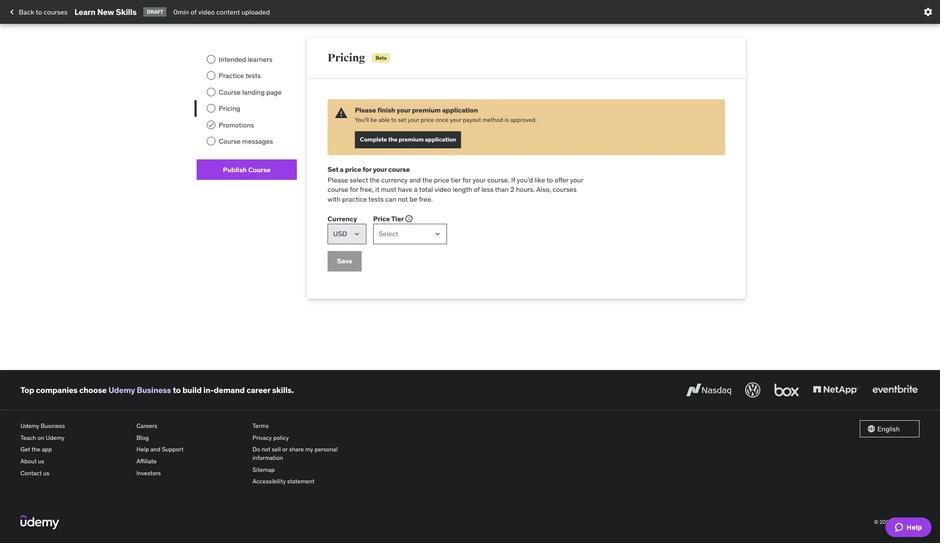 Task type: vqa. For each thing, say whether or not it's contained in the screenshot.
- inside the Power BI - Business Intelligence for Beginners to Advance
no



Task type: locate. For each thing, give the bounding box(es) containing it.
udemy business link up get the app link on the bottom
[[20, 421, 130, 433]]

1 horizontal spatial video
[[435, 185, 451, 194]]

1 horizontal spatial of
[[474, 185, 480, 194]]

pricing link
[[197, 100, 297, 117]]

1 horizontal spatial and
[[410, 176, 421, 184]]

price left once
[[421, 116, 434, 124]]

for up select
[[363, 165, 372, 174]]

your right offer
[[571, 176, 584, 184]]

0 vertical spatial and
[[410, 176, 421, 184]]

1 vertical spatial application
[[425, 136, 457, 144]]

business up careers
[[137, 385, 171, 396]]

price up select
[[345, 165, 362, 174]]

us
[[38, 458, 44, 466], [43, 470, 49, 478]]

courses right back
[[44, 8, 68, 16]]

0 horizontal spatial and
[[151, 446, 161, 454]]

1 horizontal spatial please
[[355, 106, 376, 114]]

the up "it"
[[370, 176, 380, 184]]

incomplete image inside practice tests 'link'
[[207, 71, 216, 80]]

courses down offer
[[553, 185, 577, 194]]

1 horizontal spatial course
[[389, 165, 410, 174]]

2 incomplete image from the top
[[207, 71, 216, 80]]

business up on
[[41, 423, 65, 430]]

be left free.
[[410, 195, 418, 204]]

0 horizontal spatial be
[[371, 116, 377, 124]]

of left less
[[474, 185, 480, 194]]

video inside the set a price for your course please select the currency and the price tier for your course. if you'd like to offer your course for free, it must have a total video length of less than 2 hours. also, courses with practice tests can not be free.
[[435, 185, 451, 194]]

or
[[283, 446, 288, 454]]

promotions link
[[197, 117, 297, 133]]

terms
[[253, 423, 269, 430]]

incomplete image inside course landing page link
[[207, 88, 216, 96]]

1 horizontal spatial pricing
[[328, 51, 366, 64]]

0 vertical spatial application
[[443, 106, 478, 114]]

1 vertical spatial business
[[41, 423, 65, 430]]

course up with
[[328, 185, 348, 194]]

incomplete image inside intended learners link
[[207, 55, 216, 64]]

help
[[137, 446, 149, 454]]

© 2023 udemy, inc.
[[875, 519, 920, 526]]

of inside the set a price for your course please select the currency and the price tier for your course. if you'd like to offer your course for free, it must have a total video length of less than 2 hours. also, courses with practice tests can not be free.
[[474, 185, 480, 194]]

tests down "it"
[[369, 195, 384, 204]]

the
[[389, 136, 398, 144], [370, 176, 380, 184], [423, 176, 433, 184], [32, 446, 40, 454]]

complete the premium application
[[360, 136, 457, 144]]

inc.
[[912, 519, 920, 526]]

1 vertical spatial course
[[328, 185, 348, 194]]

the right 'complete'
[[389, 136, 398, 144]]

application inside "link"
[[425, 136, 457, 144]]

practice
[[219, 71, 244, 80]]

not inside the set a price for your course please select the currency and the price tier for your course. if you'd like to offer your course for free, it must have a total video length of less than 2 hours. also, courses with practice tests can not be free.
[[398, 195, 408, 204]]

to inside the set a price for your course please select the currency and the price tier for your course. if you'd like to offer your course for free, it must have a total video length of less than 2 hours. also, courses with practice tests can not be free.
[[547, 176, 553, 184]]

intended
[[219, 55, 246, 64]]

privacy policy link
[[253, 433, 362, 445]]

is
[[505, 116, 509, 124]]

0 vertical spatial not
[[398, 195, 408, 204]]

0 vertical spatial price
[[421, 116, 434, 124]]

please inside please finish your premium application you'll be able to set your price once your payout method is approved.
[[355, 106, 376, 114]]

premium up once
[[412, 106, 441, 114]]

tier
[[451, 176, 461, 184]]

1 vertical spatial premium
[[399, 136, 424, 144]]

course
[[389, 165, 410, 174], [328, 185, 348, 194]]

and up 'have'
[[410, 176, 421, 184]]

application down once
[[425, 136, 457, 144]]

1 vertical spatial a
[[414, 185, 418, 194]]

2 vertical spatial price
[[434, 176, 450, 184]]

tests
[[246, 71, 261, 80], [369, 195, 384, 204]]

0 horizontal spatial pricing
[[219, 104, 240, 113]]

to left "build"
[[173, 385, 181, 396]]

2 horizontal spatial for
[[463, 176, 471, 184]]

1 vertical spatial udemy
[[20, 423, 39, 430]]

share
[[289, 446, 304, 454]]

0 horizontal spatial of
[[191, 8, 197, 16]]

to left set
[[392, 116, 397, 124]]

get
[[20, 446, 30, 454]]

to right back
[[36, 8, 42, 16]]

about
[[20, 458, 37, 466]]

skills.
[[272, 385, 294, 396]]

your right once
[[450, 116, 462, 124]]

video left content
[[198, 8, 215, 16]]

total
[[419, 185, 433, 194]]

1 horizontal spatial udemy
[[46, 435, 65, 442]]

0 vertical spatial udemy business link
[[108, 385, 171, 396]]

free,
[[360, 185, 374, 194]]

not inside the terms privacy policy do not sell or share my personal information sitemap accessibility statement
[[262, 446, 271, 454]]

and inside the set a price for your course please select the currency and the price tier for your course. if you'd like to offer your course for free, it must have a total video length of less than 2 hours. also, courses with practice tests can not be free.
[[410, 176, 421, 184]]

premium down set
[[399, 136, 424, 144]]

hours.
[[516, 185, 535, 194]]

3 incomplete image from the top
[[207, 88, 216, 96]]

to right the like
[[547, 176, 553, 184]]

box image
[[773, 381, 802, 400]]

like
[[535, 176, 546, 184]]

0 vertical spatial be
[[371, 116, 377, 124]]

teach
[[20, 435, 36, 442]]

price left tier
[[434, 176, 450, 184]]

blog
[[137, 435, 149, 442]]

video
[[198, 8, 215, 16], [435, 185, 451, 194]]

a left total
[[414, 185, 418, 194]]

0 horizontal spatial please
[[328, 176, 348, 184]]

do
[[253, 446, 260, 454]]

courses
[[44, 8, 68, 16], [553, 185, 577, 194]]

1 vertical spatial tests
[[369, 195, 384, 204]]

affiliate link
[[137, 456, 246, 468]]

the right get
[[32, 446, 40, 454]]

offer
[[555, 176, 569, 184]]

udemy,
[[894, 519, 911, 526]]

0 horizontal spatial for
[[350, 185, 359, 194]]

1 vertical spatial of
[[474, 185, 480, 194]]

please down set
[[328, 176, 348, 184]]

draft
[[147, 8, 163, 15]]

your up set
[[397, 106, 411, 114]]

demand
[[214, 385, 245, 396]]

1 horizontal spatial tests
[[369, 195, 384, 204]]

about us link
[[20, 456, 130, 468]]

support
[[162, 446, 184, 454]]

1 horizontal spatial be
[[410, 195, 418, 204]]

0 horizontal spatial business
[[41, 423, 65, 430]]

business inside udemy business teach on udemy get the app about us contact us
[[41, 423, 65, 430]]

please inside the set a price for your course please select the currency and the price tier for your course. if you'd like to offer your course for free, it must have a total video length of less than 2 hours. also, courses with practice tests can not be free.
[[328, 176, 348, 184]]

4 incomplete image from the top
[[207, 104, 216, 113]]

tests up landing
[[246, 71, 261, 80]]

and right help
[[151, 446, 161, 454]]

1 incomplete image from the top
[[207, 55, 216, 64]]

1 horizontal spatial for
[[363, 165, 372, 174]]

of right the 0min
[[191, 8, 197, 16]]

please finish your premium application you'll be able to set your price once your payout method is approved.
[[355, 106, 537, 124]]

2 vertical spatial course
[[248, 166, 271, 174]]

1 vertical spatial for
[[463, 176, 471, 184]]

0 vertical spatial udemy
[[108, 385, 135, 396]]

volkswagen image
[[744, 381, 763, 400]]

than
[[495, 185, 509, 194]]

of
[[191, 8, 197, 16], [474, 185, 480, 194]]

0 horizontal spatial tests
[[246, 71, 261, 80]]

course for course messages
[[219, 137, 241, 146]]

application up the payout
[[443, 106, 478, 114]]

application
[[443, 106, 478, 114], [425, 136, 457, 144]]

course right publish at the left of the page
[[248, 166, 271, 174]]

incomplete image
[[207, 137, 216, 146]]

udemy right on
[[46, 435, 65, 442]]

us right contact
[[43, 470, 49, 478]]

0 horizontal spatial udemy
[[20, 423, 39, 430]]

pricing left the beta
[[328, 51, 366, 64]]

us right about at the left bottom of page
[[38, 458, 44, 466]]

practice tests
[[219, 71, 261, 80]]

course up currency
[[389, 165, 410, 174]]

please up you'll
[[355, 106, 376, 114]]

udemy right choose
[[108, 385, 135, 396]]

0 vertical spatial video
[[198, 8, 215, 16]]

course
[[219, 88, 241, 96], [219, 137, 241, 146], [248, 166, 271, 174]]

course down promotions
[[219, 137, 241, 146]]

and
[[410, 176, 421, 184], [151, 446, 161, 454]]

0 vertical spatial tests
[[246, 71, 261, 80]]

0 vertical spatial course
[[219, 88, 241, 96]]

1 vertical spatial course
[[219, 137, 241, 146]]

set a price for your course please select the currency and the price tier for your course. if you'd like to offer your course for free, it must have a total video length of less than 2 hours. also, courses with practice tests can not be free.
[[328, 165, 584, 204]]

privacy
[[253, 435, 272, 442]]

0 vertical spatial a
[[340, 165, 344, 174]]

0 horizontal spatial course
[[328, 185, 348, 194]]

less
[[482, 185, 494, 194]]

0 vertical spatial premium
[[412, 106, 441, 114]]

udemy up teach
[[20, 423, 39, 430]]

price inside please finish your premium application you'll be able to set your price once your payout method is approved.
[[421, 116, 434, 124]]

also,
[[537, 185, 552, 194]]

and inside "careers blog help and support affiliate investors"
[[151, 446, 161, 454]]

premium inside please finish your premium application you'll be able to set your price once your payout method is approved.
[[412, 106, 441, 114]]

1 horizontal spatial a
[[414, 185, 418, 194]]

be left able
[[371, 116, 377, 124]]

beta
[[376, 55, 387, 61]]

0 vertical spatial please
[[355, 106, 376, 114]]

get the app link
[[20, 445, 130, 456]]

incomplete image inside pricing link
[[207, 104, 216, 113]]

careers blog help and support affiliate investors
[[137, 423, 184, 478]]

blog link
[[137, 433, 246, 445]]

0 horizontal spatial courses
[[44, 8, 68, 16]]

1 vertical spatial be
[[410, 195, 418, 204]]

for
[[363, 165, 372, 174], [463, 176, 471, 184], [350, 185, 359, 194]]

0 vertical spatial business
[[137, 385, 171, 396]]

once
[[436, 116, 449, 124]]

1 horizontal spatial not
[[398, 195, 408, 204]]

0 vertical spatial of
[[191, 8, 197, 16]]

incomplete image
[[207, 55, 216, 64], [207, 71, 216, 80], [207, 88, 216, 96], [207, 104, 216, 113]]

0min
[[173, 8, 189, 16]]

2 vertical spatial udemy
[[46, 435, 65, 442]]

not up information
[[262, 446, 271, 454]]

1 vertical spatial and
[[151, 446, 161, 454]]

udemy business link up careers
[[108, 385, 171, 396]]

not down 'have'
[[398, 195, 408, 204]]

video down tier
[[435, 185, 451, 194]]

english button
[[861, 421, 920, 438]]

pricing up promotions
[[219, 104, 240, 113]]

sell
[[272, 446, 281, 454]]

page
[[267, 88, 282, 96]]

1 vertical spatial not
[[262, 446, 271, 454]]

for up length
[[463, 176, 471, 184]]

0 horizontal spatial a
[[340, 165, 344, 174]]

1 horizontal spatial courses
[[553, 185, 577, 194]]

1 vertical spatial courses
[[553, 185, 577, 194]]

investors link
[[137, 468, 246, 480]]

1 vertical spatial video
[[435, 185, 451, 194]]

0 horizontal spatial not
[[262, 446, 271, 454]]

completed element
[[207, 121, 216, 129]]

udemy business teach on udemy get the app about us contact us
[[20, 423, 65, 478]]

2
[[511, 185, 515, 194]]

your up currency
[[373, 165, 387, 174]]

udemy business link
[[108, 385, 171, 396], [20, 421, 130, 433]]

1 vertical spatial pricing
[[219, 104, 240, 113]]

method
[[483, 116, 504, 124]]

publish course
[[223, 166, 271, 174]]

please
[[355, 106, 376, 114], [328, 176, 348, 184]]

a right set
[[340, 165, 344, 174]]

back
[[19, 8, 34, 16]]

save button
[[328, 251, 362, 272]]

build
[[183, 385, 202, 396]]

course inside 'link'
[[219, 137, 241, 146]]

2 horizontal spatial udemy
[[108, 385, 135, 396]]

udemy
[[108, 385, 135, 396], [20, 423, 39, 430], [46, 435, 65, 442]]

1 vertical spatial please
[[328, 176, 348, 184]]

premium
[[412, 106, 441, 114], [399, 136, 424, 144]]

for up practice
[[350, 185, 359, 194]]

course down practice
[[219, 88, 241, 96]]

payout
[[463, 116, 481, 124]]

tests inside 'link'
[[246, 71, 261, 80]]

0 vertical spatial courses
[[44, 8, 68, 16]]

not
[[398, 195, 408, 204], [262, 446, 271, 454]]



Task type: describe. For each thing, give the bounding box(es) containing it.
set
[[398, 116, 407, 124]]

practice
[[342, 195, 367, 204]]

have
[[398, 185, 413, 194]]

approved.
[[511, 116, 537, 124]]

back to courses
[[19, 8, 68, 16]]

incomplete image for course
[[207, 88, 216, 96]]

udemy image
[[20, 516, 59, 530]]

finish
[[378, 106, 396, 114]]

new
[[97, 7, 114, 17]]

course messages link
[[197, 133, 297, 150]]

can
[[386, 195, 397, 204]]

save
[[337, 257, 353, 266]]

to inside please finish your premium application you'll be able to set your price once your payout method is approved.
[[392, 116, 397, 124]]

1 vertical spatial udemy business link
[[20, 421, 130, 433]]

tests inside the set a price for your course please select the currency and the price tier for your course. if you'd like to offer your course for free, it must have a total video length of less than 2 hours. also, courses with practice tests can not be free.
[[369, 195, 384, 204]]

completed image
[[208, 121, 215, 128]]

terms privacy policy do not sell or share my personal information sitemap accessibility statement
[[253, 423, 338, 486]]

currency
[[328, 215, 357, 223]]

app
[[42, 446, 52, 454]]

price
[[374, 215, 390, 223]]

the inside "link"
[[389, 136, 398, 144]]

0min of video content uploaded
[[173, 8, 270, 16]]

course messages
[[219, 137, 273, 146]]

help and support link
[[137, 445, 246, 456]]

1 horizontal spatial business
[[137, 385, 171, 396]]

contact us link
[[20, 468, 130, 480]]

0 horizontal spatial video
[[198, 8, 215, 16]]

course inside button
[[248, 166, 271, 174]]

0 vertical spatial course
[[389, 165, 410, 174]]

1 vertical spatial us
[[43, 470, 49, 478]]

the inside udemy business teach on udemy get the app about us contact us
[[32, 446, 40, 454]]

learners
[[248, 55, 273, 64]]

career
[[247, 385, 271, 396]]

uploaded
[[242, 8, 270, 16]]

top companies choose udemy business to build in-demand career skills.
[[20, 385, 294, 396]]

be inside please finish your premium application you'll be able to set your price once your payout method is approved.
[[371, 116, 377, 124]]

careers link
[[137, 421, 246, 433]]

1 vertical spatial price
[[345, 165, 362, 174]]

nasdaq image
[[685, 381, 734, 400]]

able
[[379, 116, 390, 124]]

application inside please finish your premium application you'll be able to set your price once your payout method is approved.
[[443, 106, 478, 114]]

2023
[[880, 519, 893, 526]]

course for course landing page
[[219, 88, 241, 96]]

medium image
[[7, 7, 17, 17]]

premium inside "link"
[[399, 136, 424, 144]]

english
[[878, 425, 901, 434]]

you'll
[[355, 116, 369, 124]]

companies
[[36, 385, 78, 396]]

pricing inside pricing link
[[219, 104, 240, 113]]

sitemap link
[[253, 465, 362, 477]]

the up total
[[423, 176, 433, 184]]

in-
[[204, 385, 214, 396]]

set
[[328, 165, 339, 174]]

0 vertical spatial us
[[38, 458, 44, 466]]

it
[[376, 185, 380, 194]]

affiliate
[[137, 458, 157, 466]]

publish course button
[[197, 160, 297, 180]]

course landing page
[[219, 88, 282, 96]]

courses inside the set a price for your course please select the currency and the price tier for your course. if you'd like to offer your course for free, it must have a total video length of less than 2 hours. also, courses with practice tests can not be free.
[[553, 185, 577, 194]]

messages
[[242, 137, 273, 146]]

2 vertical spatial for
[[350, 185, 359, 194]]

information
[[253, 455, 283, 462]]

personal
[[315, 446, 338, 454]]

practice tests link
[[197, 68, 297, 84]]

small image
[[405, 215, 414, 223]]

accessibility
[[253, 478, 286, 486]]

0 vertical spatial for
[[363, 165, 372, 174]]

policy
[[274, 435, 289, 442]]

netapp image
[[812, 381, 861, 400]]

you'd
[[517, 176, 533, 184]]

terms link
[[253, 421, 362, 433]]

small image
[[868, 425, 876, 434]]

top
[[20, 385, 34, 396]]

teach on udemy link
[[20, 433, 130, 445]]

0 vertical spatial pricing
[[328, 51, 366, 64]]

choose
[[79, 385, 107, 396]]

your up less
[[473, 176, 486, 184]]

be inside the set a price for your course please select the currency and the price tier for your course. if you'd like to offer your course for free, it must have a total video length of less than 2 hours. also, courses with practice tests can not be free.
[[410, 195, 418, 204]]

your right set
[[408, 116, 420, 124]]

complete the premium application link
[[355, 131, 462, 148]]

accessibility statement link
[[253, 477, 362, 488]]

©
[[875, 519, 879, 526]]

price tier
[[374, 215, 404, 223]]

course.
[[488, 176, 510, 184]]

skills
[[116, 7, 137, 17]]

on
[[38, 435, 44, 442]]

length
[[453, 185, 473, 194]]

learn new skills
[[74, 7, 137, 17]]

currency
[[382, 176, 408, 184]]

incomplete image for intended
[[207, 55, 216, 64]]

course settings image
[[924, 7, 934, 17]]

contact
[[20, 470, 42, 478]]

careers
[[137, 423, 158, 430]]

eventbrite image
[[871, 381, 920, 400]]

promotions
[[219, 121, 254, 129]]

incomplete image for practice
[[207, 71, 216, 80]]

intended learners link
[[197, 51, 297, 68]]

complete
[[360, 136, 387, 144]]

intended learners
[[219, 55, 273, 64]]

landing
[[242, 88, 265, 96]]



